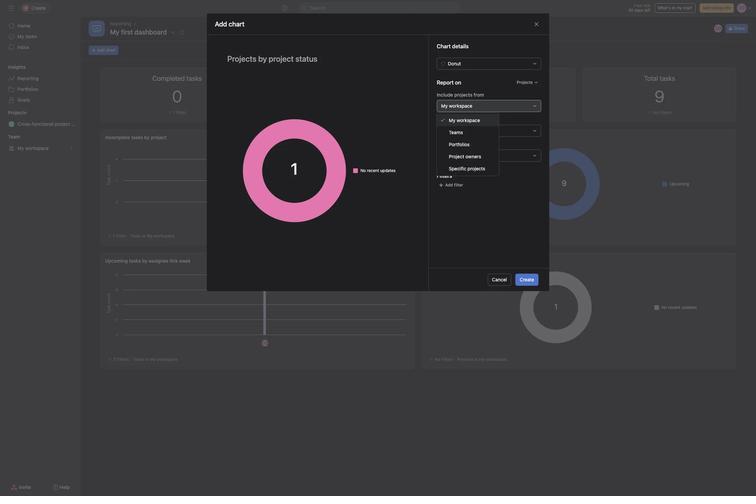 Task type: describe. For each thing, give the bounding box(es) containing it.
share
[[735, 26, 745, 31]]

my inside teams element
[[17, 145, 24, 151]]

completion
[[447, 135, 472, 140]]

1 horizontal spatial reporting
[[110, 21, 131, 27]]

my tasks link
[[4, 31, 77, 42]]

my inside "my tasks" link
[[17, 34, 24, 39]]

my inside my workspace dropdown button
[[441, 103, 448, 109]]

trial?
[[684, 5, 693, 10]]

donut button
[[437, 58, 542, 70]]

30
[[629, 8, 634, 13]]

tasks in my workspace for by project
[[130, 234, 175, 239]]

teams
[[449, 130, 463, 135]]

1 vertical spatial no recent updates
[[662, 305, 697, 310]]

status
[[473, 135, 487, 140]]

0 horizontal spatial 1
[[113, 234, 115, 239]]

1 vertical spatial portfolios
[[449, 142, 470, 147]]

add billing info button
[[700, 3, 734, 13]]

search button
[[299, 3, 460, 13]]

home
[[17, 23, 30, 29]]

0 horizontal spatial filter
[[116, 234, 126, 239]]

report image
[[93, 25, 101, 33]]

billing
[[712, 5, 723, 10]]

what's in my trial? button
[[655, 3, 696, 13]]

my
[[677, 5, 683, 10]]

specific projects link
[[437, 163, 499, 175]]

cross-functional project plan
[[17, 121, 81, 127]]

invite button
[[6, 482, 35, 494]]

team
[[8, 134, 20, 140]]

1 vertical spatial no filters
[[435, 357, 454, 362]]

hide sidebar image
[[9, 5, 14, 11]]

chart
[[106, 48, 116, 53]]

upcoming tasks by assignee this week
[[105, 258, 191, 264]]

free trial 30 days left
[[629, 3, 651, 13]]

9 button
[[655, 87, 665, 106]]

what's in my trial?
[[658, 5, 693, 10]]

tasks for by project
[[130, 234, 141, 239]]

assignee
[[149, 258, 169, 264]]

project
[[449, 154, 465, 159]]

Projects by project status text field
[[223, 51, 413, 67]]

chart details
[[437, 43, 469, 49]]

tasks for by
[[133, 357, 144, 362]]

functional
[[32, 121, 54, 127]]

projects in my workspace
[[458, 357, 507, 362]]

owners
[[466, 154, 481, 159]]

show options image
[[170, 30, 176, 35]]

donut
[[448, 61, 461, 67]]

in for projects by project status
[[475, 357, 478, 362]]

no filters button
[[646, 110, 674, 116]]

cancel button
[[488, 274, 512, 286]]

create button
[[516, 274, 539, 286]]

0 vertical spatial updates
[[380, 168, 396, 173]]

my workspace inside dropdown button
[[441, 103, 473, 109]]

project status
[[453, 258, 484, 264]]

no inside button
[[653, 110, 659, 115]]

portfolios link for the goals link
[[4, 84, 77, 95]]

filter
[[454, 183, 463, 188]]

co button
[[714, 24, 723, 33]]

search
[[310, 5, 326, 11]]

add filter
[[445, 183, 463, 188]]

create
[[520, 277, 534, 283]]

by for projects
[[446, 258, 452, 264]]

by for tasks
[[441, 135, 446, 140]]

add chart
[[215, 20, 245, 28]]

add billing info
[[703, 5, 731, 10]]

goals
[[17, 97, 30, 103]]

my workspace link inside teams element
[[4, 143, 77, 154]]

1 filter button for overdue tasks
[[488, 110, 510, 116]]

add for add billing info
[[703, 5, 711, 10]]

add filter button
[[437, 181, 465, 190]]

specific projects
[[449, 166, 485, 172]]

reporting link inside insights element
[[4, 73, 77, 84]]

0 horizontal spatial 1 filter
[[113, 234, 126, 239]]

completed tasks
[[152, 75, 202, 82]]

projects element
[[0, 107, 81, 131]]

report on
[[437, 80, 462, 86]]

1 vertical spatial recent
[[669, 305, 681, 310]]

global element
[[0, 16, 81, 57]]

project owners
[[449, 154, 481, 159]]

workspace inside teams element
[[25, 145, 49, 151]]

team button
[[0, 134, 20, 140]]

include
[[437, 92, 453, 98]]

total tasks
[[644, 75, 676, 82]]

filter for completed tasks
[[176, 110, 186, 115]]

1 filter for overdue tasks
[[495, 110, 508, 115]]

in for upcoming tasks by assignee this week
[[145, 357, 149, 362]]

what's
[[658, 5, 671, 10]]

add chart button
[[89, 46, 119, 55]]

my tasks
[[17, 34, 37, 39]]

my workspace button
[[437, 100, 542, 112]]

close image
[[534, 21, 540, 27]]

0 for overdue tasks
[[494, 87, 504, 106]]

cancel
[[492, 277, 507, 283]]



Task type: locate. For each thing, give the bounding box(es) containing it.
0 horizontal spatial co
[[262, 341, 268, 346]]

workspace
[[449, 103, 473, 109], [457, 117, 480, 123], [25, 145, 49, 151], [154, 234, 175, 239], [157, 357, 178, 362], [486, 357, 507, 362]]

1 vertical spatial add
[[97, 48, 105, 53]]

my first dashboard
[[110, 28, 167, 36]]

portfolios link up project owners
[[437, 138, 499, 151]]

by up measure
[[441, 135, 446, 140]]

2 horizontal spatial by
[[446, 258, 452, 264]]

measure
[[437, 142, 456, 147]]

reporting link up my first dashboard
[[110, 20, 131, 28]]

9
[[655, 87, 665, 106]]

workspace inside dropdown button
[[449, 103, 473, 109]]

filters inside button
[[660, 110, 672, 115]]

reporting link
[[110, 20, 131, 28], [4, 73, 77, 84]]

1 horizontal spatial updates
[[682, 305, 697, 310]]

filters
[[660, 110, 672, 115], [437, 173, 452, 179], [117, 357, 129, 362], [442, 357, 454, 362]]

my workspace link down "cross-functional project plan" link
[[4, 143, 77, 154]]

tasks by completion status this month
[[427, 135, 512, 140]]

inbox
[[17, 44, 29, 50]]

projects for specific
[[468, 166, 485, 172]]

from
[[474, 92, 484, 98]]

0 horizontal spatial 0 button
[[172, 87, 182, 106]]

1 horizontal spatial portfolios
[[449, 142, 470, 147]]

this month
[[489, 135, 512, 140]]

portfolios down "completion"
[[449, 142, 470, 147]]

tasks down home
[[25, 34, 37, 39]]

incomplete
[[105, 135, 130, 140]]

this week
[[170, 258, 191, 264]]

no filters inside button
[[653, 110, 672, 115]]

overdue tasks
[[478, 75, 520, 82]]

2 0 from the left
[[494, 87, 504, 106]]

1 filter for completed tasks
[[173, 110, 186, 115]]

0 vertical spatial upcoming
[[670, 182, 689, 187]]

2 horizontal spatial 1 filter
[[495, 110, 508, 115]]

my
[[110, 28, 119, 36], [17, 34, 24, 39], [441, 103, 448, 109], [449, 117, 456, 123], [17, 145, 24, 151], [147, 234, 153, 239], [150, 357, 155, 362], [479, 357, 485, 362]]

1 vertical spatial updates
[[682, 305, 697, 310]]

1 horizontal spatial filter
[[176, 110, 186, 115]]

2 0 button from the left
[[494, 87, 504, 106]]

1 vertical spatial my workspace
[[449, 117, 480, 123]]

upcoming for upcoming
[[670, 182, 689, 187]]

portfolios link
[[4, 84, 77, 95], [437, 138, 499, 151]]

0 vertical spatial co
[[716, 26, 722, 31]]

tasks in my workspace for by
[[133, 357, 178, 362]]

projects
[[517, 80, 533, 85], [8, 110, 26, 116], [427, 258, 445, 264], [458, 357, 474, 362]]

2 vertical spatial my workspace
[[17, 145, 49, 151]]

0 horizontal spatial by
[[142, 258, 148, 264]]

0 vertical spatial my workspace link
[[437, 114, 499, 126]]

tasks inside global element
[[25, 34, 37, 39]]

my workspace down team at the left top of the page
[[17, 145, 49, 151]]

projects by project status
[[427, 258, 484, 264]]

0 button for completed tasks
[[172, 87, 182, 106]]

0 horizontal spatial updates
[[380, 168, 396, 173]]

1 horizontal spatial 1
[[173, 110, 175, 115]]

tasks
[[427, 135, 440, 140], [130, 234, 141, 239], [133, 357, 144, 362]]

0 vertical spatial tasks
[[427, 135, 440, 140]]

tasks for incomplete
[[131, 135, 143, 140]]

info
[[724, 5, 731, 10]]

0 down completed tasks
[[172, 87, 182, 106]]

specific
[[449, 166, 467, 172]]

1 vertical spatial co
[[262, 341, 268, 346]]

no recent updates
[[361, 168, 396, 173], [662, 305, 697, 310]]

tasks left assignee
[[129, 258, 141, 264]]

0 horizontal spatial reporting link
[[4, 73, 77, 84]]

reporting up my first dashboard
[[110, 21, 131, 27]]

in for incomplete tasks by project
[[142, 234, 146, 239]]

1 horizontal spatial by
[[441, 135, 446, 140]]

0 vertical spatial projects
[[455, 92, 473, 98]]

cross-functional project plan link
[[4, 119, 81, 130]]

1 filter button for completed tasks
[[166, 110, 188, 116]]

reporting inside insights element
[[17, 76, 39, 81]]

1 0 from the left
[[172, 87, 182, 106]]

1 horizontal spatial upcoming
[[670, 182, 689, 187]]

tasks right 3 filters
[[133, 357, 144, 362]]

my workspace inside teams element
[[17, 145, 49, 151]]

add to starred image
[[180, 30, 185, 35]]

insights button
[[0, 64, 26, 71]]

0 vertical spatial reporting link
[[110, 20, 131, 28]]

0 vertical spatial add
[[703, 5, 711, 10]]

my workspace down include projects from
[[441, 103, 473, 109]]

0 vertical spatial portfolios link
[[4, 84, 77, 95]]

0 vertical spatial recent
[[367, 168, 379, 173]]

projects for include
[[455, 92, 473, 98]]

0 vertical spatial projects button
[[514, 78, 542, 87]]

2 vertical spatial tasks
[[129, 258, 141, 264]]

add left chart
[[97, 48, 105, 53]]

0 button
[[172, 87, 182, 106], [494, 87, 504, 106]]

3 filters
[[113, 357, 129, 362]]

project owners link
[[437, 151, 499, 163]]

teams element
[[0, 131, 81, 155]]

by left assignee
[[142, 258, 148, 264]]

2 horizontal spatial 1
[[495, 110, 497, 115]]

1 for completed tasks
[[173, 110, 175, 115]]

include projects from
[[437, 92, 484, 98]]

portfolios inside insights element
[[17, 86, 38, 92]]

1 horizontal spatial recent
[[669, 305, 681, 310]]

1 filter button up "this month"
[[488, 110, 510, 116]]

1 vertical spatial projects
[[468, 166, 485, 172]]

projects left from
[[455, 92, 473, 98]]

tasks for my
[[25, 34, 37, 39]]

co inside button
[[716, 26, 722, 31]]

inbox link
[[4, 42, 77, 53]]

1 horizontal spatial co
[[716, 26, 722, 31]]

left
[[645, 8, 651, 13]]

add for add filter
[[445, 183, 453, 188]]

tasks left by project
[[131, 135, 143, 140]]

1 horizontal spatial my workspace link
[[437, 114, 499, 126]]

reporting
[[110, 21, 131, 27], [17, 76, 39, 81]]

projects button inside "element"
[[0, 110, 26, 116]]

cross-
[[17, 121, 32, 127]]

1 horizontal spatial portfolios link
[[437, 138, 499, 151]]

0 horizontal spatial add
[[97, 48, 105, 53]]

portfolios link up goals
[[4, 84, 77, 95]]

0 horizontal spatial reporting
[[17, 76, 39, 81]]

0 vertical spatial tasks
[[25, 34, 37, 39]]

filter for overdue tasks
[[498, 110, 508, 115]]

add left filter
[[445, 183, 453, 188]]

invite
[[19, 485, 31, 491]]

0 vertical spatial no filters
[[653, 110, 672, 115]]

goals link
[[4, 95, 77, 105]]

tasks up measure
[[427, 135, 440, 140]]

0 button for overdue tasks
[[494, 87, 504, 106]]

1 horizontal spatial no filters
[[653, 110, 672, 115]]

0 horizontal spatial 0
[[172, 87, 182, 106]]

0 horizontal spatial my workspace link
[[4, 143, 77, 154]]

project
[[55, 121, 70, 127]]

1 1 filter button from the left
[[166, 110, 188, 116]]

1 vertical spatial tasks in my workspace
[[133, 357, 178, 362]]

0 horizontal spatial portfolios
[[17, 86, 38, 92]]

0 down overdue tasks
[[494, 87, 504, 106]]

projects
[[455, 92, 473, 98], [468, 166, 485, 172]]

0 vertical spatial portfolios
[[17, 86, 38, 92]]

0 horizontal spatial 1 filter button
[[166, 110, 188, 116]]

1 filter button
[[166, 110, 188, 116], [488, 110, 510, 116]]

add left billing
[[703, 5, 711, 10]]

by left project status
[[446, 258, 452, 264]]

1 horizontal spatial 1 filter
[[173, 110, 186, 115]]

1 horizontal spatial 0 button
[[494, 87, 504, 106]]

1 horizontal spatial no recent updates
[[662, 305, 697, 310]]

no
[[653, 110, 659, 115], [361, 168, 366, 173], [662, 305, 668, 310], [435, 357, 441, 362]]

home link
[[4, 20, 77, 31]]

1 0 button from the left
[[172, 87, 182, 106]]

portfolios link for project owners link
[[437, 138, 499, 151]]

recent
[[367, 168, 379, 173], [669, 305, 681, 310]]

1 filter button up by project
[[166, 110, 188, 116]]

free
[[634, 3, 643, 8]]

insights element
[[0, 61, 81, 107]]

teams link
[[437, 126, 499, 138]]

updates
[[380, 168, 396, 173], [682, 305, 697, 310]]

0 horizontal spatial upcoming
[[105, 258, 128, 264]]

0 vertical spatial tasks in my workspace
[[130, 234, 175, 239]]

projects button
[[514, 78, 542, 87], [0, 110, 26, 116]]

0 vertical spatial my workspace
[[441, 103, 473, 109]]

2 vertical spatial add
[[445, 183, 453, 188]]

1 vertical spatial upcoming
[[105, 258, 128, 264]]

0 horizontal spatial projects button
[[0, 110, 26, 116]]

1 horizontal spatial add
[[445, 183, 453, 188]]

0 vertical spatial reporting
[[110, 21, 131, 27]]

in
[[672, 5, 676, 10], [142, 234, 146, 239], [145, 357, 149, 362], [475, 357, 478, 362]]

in inside what's in my trial? button
[[672, 5, 676, 10]]

reporting link up the goals link
[[4, 73, 77, 84]]

1 vertical spatial reporting link
[[4, 73, 77, 84]]

1 horizontal spatial 0
[[494, 87, 504, 106]]

2 horizontal spatial add
[[703, 5, 711, 10]]

0 vertical spatial no recent updates
[[361, 168, 396, 173]]

1 vertical spatial reporting
[[17, 76, 39, 81]]

tasks in my workspace
[[130, 234, 175, 239], [133, 357, 178, 362]]

1 horizontal spatial projects button
[[514, 78, 542, 87]]

by
[[441, 135, 446, 140], [142, 258, 148, 264], [446, 258, 452, 264]]

plan
[[71, 121, 81, 127]]

portfolios up goals
[[17, 86, 38, 92]]

my workspace
[[441, 103, 473, 109], [449, 117, 480, 123], [17, 145, 49, 151]]

add inside "dropdown button"
[[445, 183, 453, 188]]

0 button down overdue tasks
[[494, 87, 504, 106]]

0 horizontal spatial portfolios link
[[4, 84, 77, 95]]

0 horizontal spatial no filters
[[435, 357, 454, 362]]

reporting down insights
[[17, 76, 39, 81]]

my workspace up teams link
[[449, 117, 480, 123]]

0 horizontal spatial recent
[[367, 168, 379, 173]]

0 button down completed tasks
[[172, 87, 182, 106]]

0 horizontal spatial no recent updates
[[361, 168, 396, 173]]

search list box
[[299, 3, 460, 13]]

0 for completed tasks
[[172, 87, 182, 106]]

filter
[[176, 110, 186, 115], [498, 110, 508, 115], [116, 234, 126, 239]]

2 horizontal spatial filter
[[498, 110, 508, 115]]

1 vertical spatial portfolios link
[[437, 138, 499, 151]]

insights
[[8, 64, 26, 70]]

1 vertical spatial my workspace link
[[4, 143, 77, 154]]

upcoming
[[670, 182, 689, 187], [105, 258, 128, 264]]

1 horizontal spatial 1 filter button
[[488, 110, 510, 116]]

2 vertical spatial tasks
[[133, 357, 144, 362]]

my workspace link up teams
[[437, 114, 499, 126]]

projects down owners
[[468, 166, 485, 172]]

1 vertical spatial tasks
[[131, 135, 143, 140]]

tasks
[[25, 34, 37, 39], [131, 135, 143, 140], [129, 258, 141, 264]]

incomplete tasks by project
[[105, 135, 167, 140]]

first dashboard
[[121, 28, 167, 36]]

1 horizontal spatial reporting link
[[110, 20, 131, 28]]

tasks up upcoming tasks by assignee this week
[[130, 234, 141, 239]]

1 filter
[[173, 110, 186, 115], [495, 110, 508, 115], [113, 234, 126, 239]]

days
[[635, 8, 644, 13]]

2 1 filter button from the left
[[488, 110, 510, 116]]

1 for overdue tasks
[[495, 110, 497, 115]]

upcoming for upcoming tasks by assignee this week
[[105, 258, 128, 264]]

tasks for upcoming
[[129, 258, 141, 264]]

1 vertical spatial projects button
[[0, 110, 26, 116]]

group
[[437, 117, 451, 123]]

0
[[172, 87, 182, 106], [494, 87, 504, 106]]

by project
[[144, 135, 167, 140]]

1 vertical spatial tasks
[[130, 234, 141, 239]]

add for add chart
[[97, 48, 105, 53]]

share button
[[726, 24, 748, 33]]

3
[[113, 357, 116, 362]]

add chart
[[97, 48, 116, 53]]

trial
[[644, 3, 651, 8]]

projects inside "element"
[[8, 110, 26, 116]]



Task type: vqa. For each thing, say whether or not it's contained in the screenshot.
the bottommost task
no



